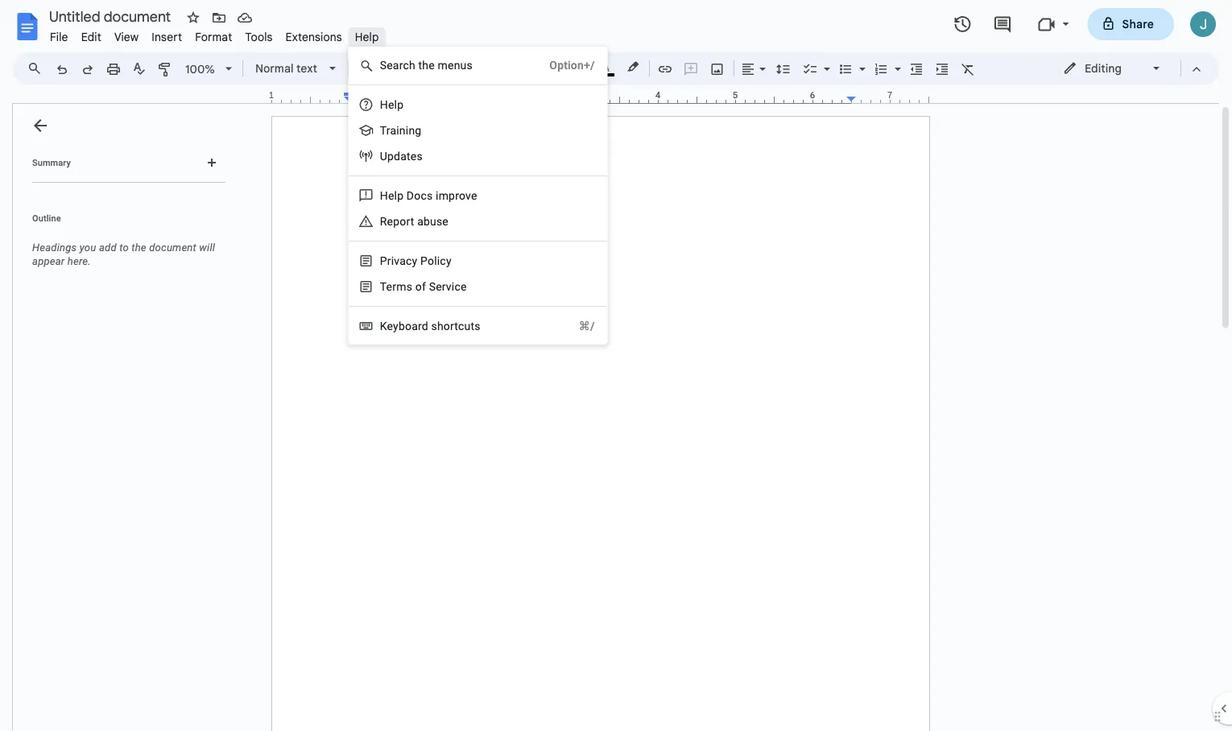 Task type: describe. For each thing, give the bounding box(es) containing it.
menu bar inside "menu bar" banner
[[43, 21, 386, 48]]

1
[[269, 90, 274, 101]]

main toolbar
[[48, 0, 981, 625]]

left margin image
[[272, 91, 354, 103]]

document
[[149, 242, 197, 254]]

extensions
[[286, 30, 342, 44]]

application containing share
[[0, 0, 1232, 731]]

Star checkbox
[[182, 6, 205, 29]]

numbered list menu image
[[891, 58, 901, 64]]

k
[[380, 319, 387, 333]]

a
[[417, 215, 424, 228]]

s
[[407, 280, 412, 293]]

normal
[[255, 61, 294, 75]]

view menu item
[[108, 27, 145, 46]]

buse
[[424, 215, 449, 228]]

help menu item
[[349, 27, 386, 46]]

summary
[[32, 157, 71, 168]]

term
[[380, 280, 407, 293]]

will
[[199, 242, 215, 254]]

edit menu item
[[75, 27, 108, 46]]

p rivacy policy
[[380, 254, 452, 267]]

text color image
[[597, 57, 615, 77]]

insert menu item
[[145, 27, 189, 46]]

search the menus m element
[[380, 58, 478, 72]]

privacy policy p element
[[380, 254, 457, 267]]

tools
[[245, 30, 273, 44]]

the inside menu
[[419, 58, 435, 72]]

docs
[[407, 189, 433, 202]]

shortcuts
[[431, 319, 481, 333]]

rivacy
[[387, 254, 418, 267]]

bulleted list menu image
[[855, 58, 866, 64]]

view
[[114, 30, 139, 44]]

m
[[438, 58, 448, 72]]

Rename text field
[[43, 6, 180, 26]]

the inside headings you add to the document will appear here.
[[132, 242, 146, 254]]

help h element
[[380, 98, 409, 111]]

service
[[429, 280, 467, 293]]

terms of service s element
[[380, 280, 472, 293]]

eyboard
[[387, 319, 428, 333]]

of
[[415, 280, 426, 293]]

edit
[[81, 30, 101, 44]]

highlight color image
[[624, 57, 642, 77]]

insert image image
[[708, 57, 727, 80]]

to
[[119, 242, 129, 254]]

Zoom text field
[[181, 58, 220, 81]]

policy
[[421, 254, 452, 267]]

report
[[380, 215, 414, 228]]

editing
[[1085, 61, 1122, 75]]

text
[[297, 61, 317, 75]]

help for help
[[355, 30, 379, 44]]

p
[[380, 254, 387, 267]]

term s of service
[[380, 280, 467, 293]]

report a buse
[[380, 215, 449, 228]]

mode and view toolbar
[[1051, 52, 1210, 85]]

raining
[[386, 124, 422, 137]]

training t element
[[380, 124, 426, 137]]

Menus field
[[20, 57, 56, 80]]

add
[[99, 242, 117, 254]]

document outline element
[[13, 104, 232, 731]]

u pdates
[[380, 149, 423, 163]]

u
[[380, 149, 387, 163]]

t raining
[[380, 124, 422, 137]]

keyboard shortcuts k element
[[380, 319, 486, 333]]

help docs imp r ove
[[380, 189, 477, 202]]

updates u element
[[380, 149, 428, 163]]

r
[[455, 189, 459, 202]]

⌘/
[[579, 319, 595, 333]]



Task type: vqa. For each thing, say whether or not it's contained in the screenshot.


Task type: locate. For each thing, give the bounding box(es) containing it.
1 horizontal spatial help
[[380, 189, 404, 202]]

normal text
[[255, 61, 317, 75]]

file menu item
[[43, 27, 75, 46]]

t
[[380, 124, 386, 137]]

1 horizontal spatial the
[[419, 58, 435, 72]]

0 horizontal spatial the
[[132, 242, 146, 254]]

the left m on the left top of page
[[419, 58, 435, 72]]

elp
[[388, 98, 404, 111]]

search the m enus
[[380, 58, 473, 72]]

checklist menu image
[[820, 58, 831, 64]]

pdates
[[387, 149, 423, 163]]

1 vertical spatial help
[[380, 189, 404, 202]]

option+slash element
[[530, 57, 595, 73]]

right margin image
[[847, 91, 929, 103]]

you
[[80, 242, 96, 254]]

help up the report
[[380, 189, 404, 202]]

search
[[380, 58, 416, 72]]

tools menu item
[[239, 27, 279, 46]]

help right extensions menu item
[[355, 30, 379, 44]]

summary heading
[[32, 156, 71, 169]]

help inside menu
[[380, 189, 404, 202]]

h
[[380, 98, 388, 111]]

format menu item
[[189, 27, 239, 46]]

file
[[50, 30, 68, 44]]

h elp
[[380, 98, 404, 111]]

the right to
[[132, 242, 146, 254]]

headings you add to the document will appear here.
[[32, 242, 215, 267]]

Zoom field
[[179, 57, 239, 82]]

outline heading
[[13, 212, 232, 234]]

1 vertical spatial the
[[132, 242, 146, 254]]

0 vertical spatial the
[[419, 58, 435, 72]]

menu
[[349, 47, 608, 345]]

0 horizontal spatial help
[[355, 30, 379, 44]]

⌘slash element
[[560, 318, 595, 334]]

here.
[[67, 255, 91, 267]]

share button
[[1088, 8, 1174, 40]]

menu bar
[[43, 21, 386, 48]]

menu bar containing file
[[43, 21, 386, 48]]

help docs improve r element
[[380, 189, 482, 202]]

enus
[[448, 58, 473, 72]]

ove
[[459, 189, 477, 202]]

report abuse a element
[[380, 215, 454, 228]]

format
[[195, 30, 232, 44]]

styles list. normal text selected. option
[[255, 57, 320, 80]]

share
[[1123, 17, 1154, 31]]

headings
[[32, 242, 77, 254]]

menu containing search the
[[349, 47, 608, 345]]

help inside menu item
[[355, 30, 379, 44]]

editing button
[[1052, 56, 1174, 81]]

extensions menu item
[[279, 27, 349, 46]]

outline
[[32, 213, 61, 223]]

k eyboard shortcuts
[[380, 319, 481, 333]]

the
[[419, 58, 435, 72], [132, 242, 146, 254]]

help
[[355, 30, 379, 44], [380, 189, 404, 202]]

line & paragraph spacing image
[[775, 57, 793, 80]]

insert
[[152, 30, 182, 44]]

menu bar banner
[[0, 0, 1232, 731]]

option+/
[[550, 58, 595, 72]]

appear
[[32, 255, 65, 267]]

help for help docs imp r ove
[[380, 189, 404, 202]]

imp
[[436, 189, 455, 202]]

application
[[0, 0, 1232, 731]]

0 vertical spatial help
[[355, 30, 379, 44]]



